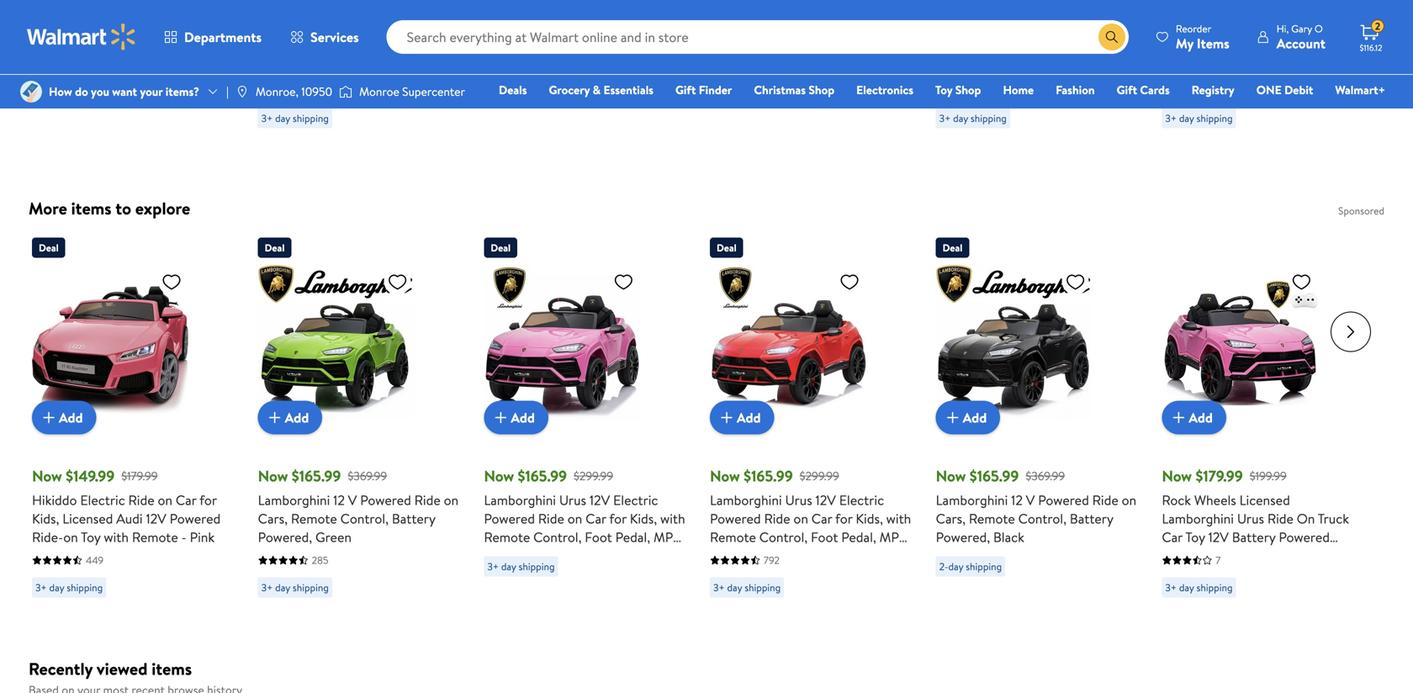 Task type: vqa. For each thing, say whether or not it's contained in the screenshot.
See if you're pre-approved with no credit risk.
no



Task type: describe. For each thing, give the bounding box(es) containing it.
add to favorites list, rock wheels licensed lamborghini urus ride on truck car toy 12v battery powered electric 4 wheels kids toys w parent remote control foot pedal music aux led headlights 2 speeds pink image
[[1291, 271, 1312, 292]]

$165.99 for now $165.99 $369.99 lamborghini 12 v powered ride on cars, remote control, battery powered, black
[[970, 466, 1019, 487]]

lisueyne official licensed bentley ride on car, 12v electric car for boys girls age 3+, ride on car with remote control, music, green 3+ day shipping
[[484, 0, 661, 99]]

2.4g inside the kidzone kids ride on car 12v licensed audi rs 6 electric vehicle toy for 3-6 years boys & girls, 2.4g remote parent control, spring suspension, sound system, led headlights - grey
[[291, 77, 319, 95]]

lamborghini inside lamborghini urus 12v electric powered ride on car toys for girls boys, green kids electric vehicles ride on toys with remote control, foot pedal, mp3 player and led headlights, cl61
[[1162, 21, 1234, 40]]

powered inside now $165.99 $299.99 lamborghini urus 12v electric powered ride on car for kids, with remote control, foot pedal, mp3 player and led headlights 3+ day shipping
[[484, 509, 535, 528]]

urus inside now $165.99 $299.99 lamborghini urus 12v electric powered ride on car for kids, with remote control, foot pedal, mp3 player and led headlights 3+ day shipping
[[559, 491, 586, 509]]

- inside 'now $149.99 $179.99 hikiddo electric ride on car for kids, licensed audi 12v powered ride-on toy with remote - pink'
[[181, 528, 187, 546]]

792
[[764, 553, 780, 567]]

add to cart image for lamborghini 12 v powered ride on cars, remote control, battery powered, green
[[265, 408, 285, 428]]

1 vertical spatial toys
[[1260, 77, 1285, 95]]

official
[[548, 0, 591, 13]]

walmart image
[[27, 24, 136, 50]]

departments
[[184, 28, 262, 46]]

aux
[[1199, 583, 1221, 602]]

monroe
[[359, 83, 399, 100]]

hi, gary o account
[[1277, 21, 1326, 53]]

on inside now $165.99 $299.99 lamborghini urus 12v electric powered ride on car for kids, with remote control, foot pedal, mp3 player and led headlights 3+ day shipping
[[568, 509, 582, 528]]

car inside 12v ride on car, licensed toyota fj electric truck with remote control, battery powered kid car to drive for boy girl ,yellow
[[1012, 77, 1033, 95]]

led inside kidzone kids 12v licensed lamborghini ride on car battery powered electric vehicle toy for 3-8 years boys & girls, 2 speeds, suspension system, 2.4g remote parent control, mp3, led headlights - black
[[794, 106, 819, 124]]

girls inside lamborghini urus 12v electric powered ride on car toys for girls boys, green kids electric vehicles ride on toys with remote control, foot pedal, mp3 player and led headlights, cl61
[[1162, 58, 1189, 77]]

7
[[1216, 553, 1221, 567]]

4
[[1210, 546, 1218, 565]]

lamborghini urus 12v electric powered ride on car for kids, with remote control, foot pedal, mp3 player and led headlights image for 3rd 'add' button from right
[[710, 265, 866, 421]]

christmas
[[754, 82, 806, 98]]

ride-
[[32, 528, 63, 546]]

remote inside now $165.99 $299.99 lamborghini urus 12v electric powered ride on car for kids, with remote control, foot pedal, mp3 player and led headlights 3+ day shipping
[[484, 528, 530, 546]]

add to favorites list, hikiddo electric ride on car for kids, licensed audi 12v powered ride-on toy with remote - pink image
[[161, 271, 182, 292]]

ride inside now $179.99 $199.99 rock wheels licensed lamborghini urus ride on truck car toy 12v battery powered electric 4 wheels kids toys w parent remote control foot pedal music aux led headlights 2 speeds pink
[[1267, 509, 1294, 528]]

licensed inside lisueyne official licensed bentley ride on car, 12v electric car for boys girls age 3+, ride on car with remote control, music, green 3+ day shipping
[[594, 0, 645, 13]]

red
[[187, 50, 210, 69]]

4 add to cart image from the left
[[1169, 408, 1189, 428]]

powered inside lamborghini urus 12v electric powered ride on car toys for girls boys, green kids electric vehicles ride on toys with remote control, foot pedal, mp3 player and led headlights, cl61
[[1162, 40, 1213, 58]]

kids, inside 'now $149.99 $179.99 hikiddo electric ride on car for kids, licensed audi 12v powered ride-on toy with remote - pink'
[[32, 509, 59, 528]]

services
[[310, 28, 359, 46]]

essentials
[[603, 82, 654, 98]]

12v inside kidzone kids 12v licensed lamborghini ride on car battery powered electric vehicle toy for 3-8 years boys & girls, 2 speeds, suspension system, 2.4g remote parent control, mp3, led headlights - black
[[786, 0, 807, 13]]

licensed inside the kidzone kids ride on car 12v licensed audi rs 6 electric vehicle toy for 3-6 years boys & girls, 2.4g remote parent control, spring suspension, sound system, led headlights - grey
[[258, 40, 309, 58]]

10950
[[301, 83, 332, 100]]

ride inside now $165.99 $369.99 lamborghini 12 v powered ride on cars, remote control, battery powered, black
[[1092, 491, 1118, 509]]

car inside now $179.99 $199.99 rock wheels licensed lamborghini urus ride on truck car toy 12v battery powered electric 4 wheels kids toys w parent remote control foot pedal music aux led headlights 2 speeds pink
[[1162, 528, 1183, 546]]

grocery & essentials
[[549, 82, 654, 98]]

add button for 'lamborghini 12 v powered ride on cars, remote control, battery powered, green' image
[[258, 401, 322, 434]]

headlights inside now $165.99 $299.99 lamborghini urus 12v electric powered ride on car for kids, with remote control, foot pedal, mp3 player and led headlights
[[801, 546, 863, 565]]

$179.99 inside now $179.99 $199.99 rock wheels licensed lamborghini urus ride on truck car toy 12v battery powered electric 4 wheels kids toys w parent remote control foot pedal music aux led headlights 2 speeds pink
[[1196, 466, 1243, 487]]

285
[[312, 553, 328, 567]]

reorder
[[1176, 21, 1211, 36]]

bluetooth
[[32, 50, 90, 69]]

parent for now
[[1162, 565, 1200, 583]]

grocery
[[549, 82, 590, 98]]

battery inside kidzone kids 12v licensed lamborghini ride on car battery powered electric vehicle toy for 3-8 years boys & girls, 2 speeds, suspension system, 2.4g remote parent control, mp3, led headlights - black
[[710, 32, 753, 50]]

$165.99 for now $165.99 $299.99 lamborghini urus 12v electric powered ride on car for kids, with remote control, foot pedal, mp3 player and led headlights
[[744, 466, 793, 487]]

& for suspension
[[886, 50, 895, 69]]

parent for kidzone
[[372, 77, 410, 95]]

2-day shipping
[[939, 559, 1002, 574]]

12v inside 'now $149.99 $179.99 hikiddo electric ride on car for kids, licensed audi 12v powered ride-on toy with remote - pink'
[[146, 509, 166, 528]]

$299.99 for now $165.99 $299.99 lamborghini urus 12v electric powered ride on car for kids, with remote control, foot pedal, mp3 player and led headlights
[[800, 468, 839, 484]]

sound
[[258, 114, 294, 132]]

1 vertical spatial to
[[115, 196, 131, 220]]

control, inside lisueyne official licensed bentley ride on car, 12v electric car for boys girls age 3+, ride on car with remote control, music, green 3+ day shipping
[[484, 69, 532, 87]]

ride inside now $165.99 $369.99 lamborghini 12 v powered ride on cars, remote control, battery powered, green
[[414, 491, 441, 509]]

kidzone kids 12v licensed lamborghini ride on car battery powered electric vehicle toy for 3-8 years boys & girls, 2 speeds, suspension system, 2.4g remote parent control, mp3, led headlights - black
[[710, 0, 895, 143]]

lamborghini urus 12v electric powered ride on car for kids, with remote control, foot pedal, mp3 player and led headlights image for 3rd 'add' button
[[484, 265, 640, 421]]

lamborghini 12 v powered ride on cars, remote control, battery powered, green image
[[258, 265, 414, 421]]

 image for monroe supercenter
[[339, 83, 353, 100]]

pedal, inside lamborghini urus 12v electric powered ride on car toys for girls boys, green kids electric vehicles ride on toys with remote control, foot pedal, mp3 player and led headlights, cl61
[[1293, 95, 1328, 114]]

lamborghini inside now $165.99 $369.99 lamborghini 12 v powered ride on cars, remote control, battery powered, black
[[936, 491, 1008, 509]]

kids, for now $165.99 $299.99 lamborghini urus 12v electric powered ride on car for kids, with remote control, foot pedal, mp3 player and led headlights
[[856, 509, 883, 528]]

8 inside jaxpety 12v bentley bacalar licensed kids ride on car w/ remote control mp3 usb bluetooth aged 3-8 child, red 3+ day shipping
[[139, 50, 147, 69]]

car inside now $165.99 $299.99 lamborghini urus 12v electric powered ride on car for kids, with remote control, foot pedal, mp3 player and led headlights
[[812, 509, 832, 528]]

- inside the kidzone kids ride on car 12v licensed audi rs 6 electric vehicle toy for 3-6 years boys & girls, 2.4g remote parent control, spring suspension, sound system, led headlights - grey
[[439, 114, 444, 132]]

control, inside now $165.99 $369.99 lamborghini 12 v powered ride on cars, remote control, battery powered, black
[[1018, 509, 1067, 528]]

12v inside 12v ride on car, licensed toyota fj electric truck with remote control, battery powered kid car to drive for boy girl ,yellow
[[936, 21, 956, 40]]

$199.99
[[1250, 468, 1287, 484]]

gift finder
[[675, 82, 732, 98]]

electric inside now $165.99 $299.99 lamborghini urus 12v electric powered ride on car for kids, with remote control, foot pedal, mp3 player and led headlights
[[839, 491, 884, 509]]

deals link
[[491, 81, 535, 99]]

my
[[1176, 34, 1194, 53]]

supercenter
[[402, 83, 465, 100]]

bacalar
[[151, 0, 193, 13]]

child,
[[150, 50, 184, 69]]

departments button
[[150, 17, 276, 57]]

$116.12
[[1360, 42, 1382, 53]]

do
[[75, 83, 88, 100]]

car, inside lisueyne official licensed bentley ride on car, 12v electric car for boys girls age 3+, ride on car with remote control, music, green 3+ day shipping
[[579, 13, 602, 32]]

account
[[1277, 34, 1326, 53]]

12 for now $165.99 $369.99 lamborghini 12 v powered ride on cars, remote control, battery powered, green
[[333, 491, 345, 509]]

ride inside 'now $149.99 $179.99 hikiddo electric ride on car for kids, licensed audi 12v powered ride-on toy with remote - pink'
[[128, 491, 154, 509]]

registry link
[[1184, 81, 1242, 99]]

ride inside the kidzone kids ride on car 12v licensed audi rs 6 electric vehicle toy for 3-6 years boys & girls, 2.4g remote parent control, spring suspension, sound system, led headlights - grey
[[334, 21, 360, 40]]

deal for now $149.99 $179.99 hikiddo electric ride on car for kids, licensed audi 12v powered ride-on toy with remote - pink
[[39, 241, 59, 255]]

lamborghini inside now $165.99 $299.99 lamborghini urus 12v electric powered ride on car for kids, with remote control, foot pedal, mp3 player and led headlights
[[710, 491, 782, 509]]

with inside 'now $149.99 $179.99 hikiddo electric ride on car for kids, licensed audi 12v powered ride-on toy with remote - pink'
[[104, 528, 129, 546]]

for inside 12v ride on car, licensed toyota fj electric truck with remote control, battery powered kid car to drive for boy girl ,yellow
[[1086, 77, 1103, 95]]

monroe, 10950
[[256, 83, 332, 100]]

with inside now $165.99 $299.99 lamborghini urus 12v electric powered ride on car for kids, with remote control, foot pedal, mp3 player and led headlights 3+ day shipping
[[660, 509, 685, 528]]

lamborghini inside now $179.99 $199.99 rock wheels licensed lamborghini urus ride on truck car toy 12v battery powered electric 4 wheels kids toys w parent remote control foot pedal music aux led headlights 2 speeds pink
[[1162, 509, 1234, 528]]

$149.99
[[66, 466, 115, 487]]

electric inside 'now $149.99 $179.99 hikiddo electric ride on car for kids, licensed audi 12v powered ride-on toy with remote - pink'
[[80, 491, 125, 509]]

3+ day shipping up speeds
[[1165, 580, 1233, 595]]

led inside now $179.99 $199.99 rock wheels licensed lamborghini urus ride on truck car toy 12v battery powered electric 4 wheels kids toys w parent remote control foot pedal music aux led headlights 2 speeds pink
[[1225, 583, 1249, 602]]

12v inside jaxpety 12v bentley bacalar licensed kids ride on car w/ remote control mp3 usb bluetooth aged 3-8 child, red 3+ day shipping
[[80, 0, 100, 13]]

mp3 inside now $165.99 $299.99 lamborghini urus 12v electric powered ride on car for kids, with remote control, foot pedal, mp3 player and led headlights 3+ day shipping
[[654, 528, 680, 546]]

1 vertical spatial wheels
[[1221, 546, 1263, 565]]

add button for lamborghini 12 v powered ride on cars, remote control, battery powered, black image
[[936, 401, 1000, 434]]

christmas shop
[[754, 82, 835, 98]]

speeds,
[[754, 69, 798, 87]]

grocery & essentials link
[[541, 81, 661, 99]]

,yellow
[[986, 95, 1025, 114]]

items?
[[165, 83, 199, 100]]

kids inside jaxpety 12v bentley bacalar licensed kids ride on car w/ remote control mp3 usb bluetooth aged 3-8 child, red 3+ day shipping
[[86, 13, 110, 32]]

v for now $165.99 $369.99 lamborghini 12 v powered ride on cars, remote control, battery powered, green
[[348, 491, 357, 509]]

484
[[1216, 84, 1234, 98]]

boys inside lisueyne official licensed bentley ride on car, 12v electric car for boys girls age 3+, ride on car with remote control, music, green 3+ day shipping
[[576, 32, 604, 50]]

mp3,
[[761, 106, 791, 124]]

hi,
[[1277, 21, 1289, 36]]

day inside lisueyne official licensed bentley ride on car, 12v electric car for boys girls age 3+, ride on car with remote control, music, green 3+ day shipping
[[501, 85, 516, 99]]

hikiddo electric ride on car for kids, licensed audi 12v powered ride-on toy with remote - pink image
[[32, 265, 188, 421]]

hikiddo
[[32, 491, 77, 509]]

green inside lamborghini urus 12v electric powered ride on car toys for girls boys, green kids electric vehicles ride on toys with remote control, foot pedal, mp3 player and led headlights, cl61
[[1226, 58, 1262, 77]]

want
[[112, 83, 137, 100]]

now $165.99 $299.99 lamborghini urus 12v electric powered ride on car for kids, with remote control, foot pedal, mp3 player and led headlights
[[710, 466, 911, 565]]

licensed inside jaxpety 12v bentley bacalar licensed kids ride on car w/ remote control mp3 usb bluetooth aged 3-8 child, red 3+ day shipping
[[32, 13, 83, 32]]

add to favorites list, lamborghini 12 v powered ride on cars, remote control, battery powered, black image
[[1065, 271, 1086, 292]]

battery for now $165.99 $369.99 lamborghini 12 v powered ride on cars, remote control, battery powered, black
[[1070, 509, 1113, 528]]

kidzone for kidzone kids 12v licensed lamborghini ride on car battery powered electric vehicle toy for 3-8 years boys & girls, 2 speeds, suspension system, 2.4g remote parent control, mp3, led headlights - black
[[710, 0, 756, 13]]

& for parent
[[434, 58, 443, 77]]

add for add to cart icon for hikiddo electric ride on car for kids, licensed audi 12v powered ride-on toy with remote - pink
[[59, 408, 83, 427]]

finder
[[699, 82, 732, 98]]

mp3 inside jaxpety 12v bentley bacalar licensed kids ride on car w/ remote control mp3 usb bluetooth aged 3-8 child, red 3+ day shipping
[[130, 32, 156, 50]]

now $165.99 $299.99 lamborghini urus 12v electric powered ride on car for kids, with remote control, foot pedal, mp3 player and led headlights 3+ day shipping
[[484, 466, 685, 574]]

music
[[1162, 583, 1196, 602]]

vehicle for 2
[[710, 50, 752, 69]]

powered inside now $165.99 $299.99 lamborghini urus 12v electric powered ride on car for kids, with remote control, foot pedal, mp3 player and led headlights
[[710, 509, 761, 528]]

more items to explore
[[29, 196, 190, 220]]

bentley inside lisueyne official licensed bentley ride on car, 12v electric car for boys girls age 3+, ride on car with remote control, music, green 3+ day shipping
[[484, 13, 528, 32]]

now for now $165.99 $369.99 lamborghini 12 v powered ride on cars, remote control, battery powered, green
[[258, 466, 288, 487]]

battery for 12v ride on car, licensed toyota fj electric truck with remote control, battery powered kid car to drive for boy girl ,yellow
[[1037, 58, 1080, 77]]

on inside now $179.99 $199.99 rock wheels licensed lamborghini urus ride on truck car toy 12v battery powered electric 4 wheels kids toys w parent remote control foot pedal music aux led headlights 2 speeds pink
[[1297, 509, 1315, 528]]

lamborghini 12 v powered ride on cars, remote control, battery powered, black image
[[936, 265, 1092, 421]]

fj
[[978, 40, 990, 58]]

add for add to cart icon related to lamborghini 12 v powered ride on cars, remote control, battery powered, black
[[963, 408, 987, 427]]

jaxpety 12v bentley bacalar licensed kids ride on car w/ remote control mp3 usb bluetooth aged 3-8 child, red 3+ day shipping
[[32, 0, 210, 78]]

12v inside now $165.99 $299.99 lamborghini urus 12v electric powered ride on car for kids, with remote control, foot pedal, mp3 player and led headlights
[[815, 491, 836, 509]]

walmart+
[[1335, 82, 1385, 98]]

for inside lamborghini urus 12v electric powered ride on car toys for girls boys, green kids electric vehicles ride on toys with remote control, foot pedal, mp3 player and led headlights, cl61
[[1315, 40, 1333, 58]]

speeds
[[1162, 602, 1203, 620]]

usb
[[160, 32, 185, 50]]

electric inside now $179.99 $199.99 rock wheels licensed lamborghini urus ride on truck car toy 12v battery powered electric 4 wheels kids toys w parent remote control foot pedal music aux led headlights 2 speeds pink
[[1162, 546, 1207, 565]]

add to cart image for hikiddo electric ride on car for kids, licensed audi 12v powered ride-on toy with remote - pink
[[39, 408, 59, 428]]

toyota
[[936, 40, 975, 58]]

christmas shop link
[[746, 81, 842, 99]]

product group containing kidzone kids 12v licensed lamborghini ride on car battery powered electric vehicle toy for 3-8 years boys & girls, 2 speeds, suspension system, 2.4g remote parent control, mp3, led headlights - black
[[710, 0, 899, 143]]

shipping inside jaxpety 12v bentley bacalar licensed kids ride on car w/ remote control mp3 usb bluetooth aged 3-8 child, red 3+ day shipping
[[67, 63, 103, 78]]

boys,
[[1192, 58, 1223, 77]]

rock wheels licensed lamborghini urus ride on truck car toy 12v battery powered electric 4 wheels kids toys w parent remote control foot pedal music aux led headlights 2 speeds pink image
[[1162, 265, 1318, 421]]

control, inside lamborghini urus 12v electric powered ride on car toys for girls boys, green kids electric vehicles ride on toys with remote control, foot pedal, mp3 player and led headlights, cl61
[[1211, 95, 1260, 114]]

product group containing 12v ride on car, licensed toyota fj electric truck with remote control, battery powered kid car to drive for boy girl ,yellow
[[936, 0, 1125, 135]]

now for now $165.99 $299.99 lamborghini urus 12v electric powered ride on car for kids, with remote control, foot pedal, mp3 player and led headlights 3+ day shipping
[[484, 466, 514, 487]]

shipping inside lisueyne official licensed bentley ride on car, 12v electric car for boys girls age 3+, ride on car with remote control, music, green 3+ day shipping
[[519, 85, 555, 99]]

boys for kidzone kids 12v licensed lamborghini ride on car battery powered electric vehicle toy for 3-8 years boys & girls, 2 speeds, suspension system, 2.4g remote parent control, mp3, led headlights - black
[[855, 50, 883, 69]]

0 vertical spatial items
[[71, 196, 111, 220]]

recently viewed items
[[29, 657, 192, 680]]

services button
[[276, 17, 373, 57]]

parent inside kidzone kids 12v licensed lamborghini ride on car battery powered electric vehicle toy for 3-8 years boys & girls, 2 speeds, suspension system, 2.4g remote parent control, mp3, led headlights - black
[[839, 87, 878, 106]]

electronics
[[856, 82, 914, 98]]

urus inside now $179.99 $199.99 rock wheels licensed lamborghini urus ride on truck car toy 12v battery powered electric 4 wheels kids toys w parent remote control foot pedal music aux led headlights 2 speeds pink
[[1237, 509, 1264, 528]]

foot inside now $179.99 $199.99 rock wheels licensed lamborghini urus ride on truck car toy 12v battery powered electric 4 wheels kids toys w parent remote control foot pedal music aux led headlights 2 speeds pink
[[1301, 565, 1329, 583]]

licensed inside kidzone kids 12v licensed lamborghini ride on car battery powered electric vehicle toy for 3-8 years boys & girls, 2 speeds, suspension system, 2.4g remote parent control, mp3, led headlights - black
[[810, 0, 861, 13]]

kid
[[990, 77, 1009, 95]]

3+ inside lisueyne official licensed bentley ride on car, 12v electric car for boys girls age 3+, ride on car with remote control, music, green 3+ day shipping
[[487, 85, 499, 99]]

and inside lamborghini urus 12v electric powered ride on car toys for girls boys, green kids electric vehicles ride on toys with remote control, foot pedal, mp3 player and led headlights, cl61
[[1231, 114, 1252, 132]]

led inside now $165.99 $299.99 lamborghini urus 12v electric powered ride on car for kids, with remote control, foot pedal, mp3 player and led headlights 3+ day shipping
[[547, 546, 572, 565]]

add button for hikiddo electric ride on car for kids, licensed audi 12v powered ride-on toy with remote - pink image
[[32, 401, 96, 434]]

3+ day shipping down 792 in the right of the page
[[713, 580, 781, 595]]

now $179.99 $199.99 rock wheels licensed lamborghini urus ride on truck car toy 12v battery powered electric 4 wheels kids toys w parent remote control foot pedal music aux led headlights 2 speeds pink
[[1162, 466, 1364, 620]]

gift finder link
[[668, 81, 740, 99]]

truck inside 12v ride on car, licensed toyota fj electric truck with remote control, battery powered kid car to drive for boy girl ,yellow
[[1041, 40, 1073, 58]]

player for now $165.99 $299.99 lamborghini urus 12v electric powered ride on car for kids, with remote control, foot pedal, mp3 player and led headlights 3+ day shipping
[[484, 546, 520, 565]]

gary
[[1291, 21, 1312, 36]]

with inside now $165.99 $299.99 lamborghini urus 12v electric powered ride on car for kids, with remote control, foot pedal, mp3 player and led headlights
[[886, 509, 911, 528]]

product group containing kidzone kids ride on car 12v licensed audi rs 6 electric vehicle toy for 3-6 years boys & girls, 2.4g remote parent control, spring suspension, sound system, led headlights - grey
[[258, 0, 447, 151]]

3- for kidzone kids ride on car 12v licensed audi rs 6 electric vehicle toy for 3-6 years boys & girls, 2.4g remote parent control, spring suspension, sound system, led headlights - grey
[[346, 58, 359, 77]]

|
[[226, 83, 229, 100]]

toys inside now $179.99 $199.99 rock wheels licensed lamborghini urus ride on truck car toy 12v battery powered electric 4 wheels kids toys w parent remote control foot pedal music aux led headlights 2 speeds pink
[[1294, 546, 1319, 565]]

toy for now $179.99 $199.99 rock wheels licensed lamborghini urus ride on truck car toy 12v battery powered electric 4 wheels kids toys w parent remote control foot pedal music aux led headlights 2 speeds pink
[[1185, 528, 1205, 546]]

girl
[[961, 95, 983, 114]]

cars, for now $165.99 $369.99 lamborghini 12 v powered ride on cars, remote control, battery powered, black
[[936, 509, 966, 528]]

vehicle for 2.4g
[[258, 58, 300, 77]]

gift for gift cards
[[1117, 82, 1137, 98]]

3 add button from the left
[[484, 401, 548, 434]]

rock
[[1162, 491, 1191, 509]]

pedal
[[1332, 565, 1364, 583]]

one
[[1256, 82, 1282, 98]]

4 add button from the left
[[710, 401, 774, 434]]

one debit link
[[1249, 81, 1321, 99]]

one debit
[[1256, 82, 1313, 98]]

system, inside kidzone kids 12v licensed lamborghini ride on car battery powered electric vehicle toy for 3-8 years boys & girls, 2 speeds, suspension system, 2.4g remote parent control, mp3, led headlights - black
[[710, 87, 755, 106]]

3+,
[[484, 50, 502, 69]]

remote inside now $165.99 $369.99 lamborghini 12 v powered ride on cars, remote control, battery powered, green
[[291, 509, 337, 528]]

with inside 12v ride on car, licensed toyota fj electric truck with remote control, battery powered kid car to drive for boy girl ,yellow
[[1076, 40, 1101, 58]]

toy shop
[[935, 82, 981, 98]]

remote inside now $165.99 $369.99 lamborghini 12 v powered ride on cars, remote control, battery powered, black
[[969, 509, 1015, 528]]

ride inside jaxpety 12v bentley bacalar licensed kids ride on car w/ remote control mp3 usb bluetooth aged 3-8 child, red 3+ day shipping
[[113, 13, 139, 32]]

toy left girl
[[935, 82, 952, 98]]

age
[[637, 32, 661, 50]]

toy inside 'now $149.99 $179.99 hikiddo electric ride on car for kids, licensed audi 12v powered ride-on toy with remote - pink'
[[81, 528, 101, 546]]

3+ day shipping down toy shop link
[[939, 111, 1007, 125]]

viewed
[[97, 657, 148, 680]]

control, inside now $165.99 $299.99 lamborghini urus 12v electric powered ride on car for kids, with remote control, foot pedal, mp3 player and led headlights
[[759, 528, 808, 546]]

now for now $179.99 $199.99 rock wheels licensed lamborghini urus ride on truck car toy 12v battery powered electric 4 wheels kids toys w parent remote control foot pedal music aux led headlights 2 speeds pink
[[1162, 466, 1192, 487]]

o
[[1315, 21, 1323, 36]]

truck inside now $179.99 $199.99 rock wheels licensed lamborghini urus ride on truck car toy 12v battery powered electric 4 wheels kids toys w parent remote control foot pedal music aux led headlights 2 speeds pink
[[1318, 509, 1349, 528]]

kidzone kids ride on car 12v licensed audi rs 6 electric vehicle toy for 3-6 years boys & girls, 2.4g remote parent control, spring suspension, sound system, led headlights - grey
[[258, 21, 444, 151]]

jaxpety
[[32, 0, 77, 13]]

for inside kidzone kids 12v licensed lamborghini ride on car battery powered electric vehicle toy for 3-8 years boys & girls, 2 speeds, suspension system, 2.4g remote parent control, mp3, led headlights - black
[[778, 50, 795, 69]]

237
[[990, 84, 1006, 98]]

more
[[29, 196, 67, 220]]

2 horizontal spatial 2
[[1375, 19, 1380, 33]]

rs
[[341, 40, 357, 58]]

kids inside now $179.99 $199.99 rock wheels licensed lamborghini urus ride on truck car toy 12v battery powered electric 4 wheels kids toys w parent remote control foot pedal music aux led headlights 2 speeds pink
[[1267, 546, 1291, 565]]



Task type: locate. For each thing, give the bounding box(es) containing it.
reorder my items
[[1176, 21, 1230, 53]]

kids,
[[32, 509, 59, 528], [630, 509, 657, 528], [856, 509, 883, 528]]

ride inside now $165.99 $299.99 lamborghini urus 12v electric powered ride on car for kids, with remote control, foot pedal, mp3 player and led headlights
[[764, 509, 790, 528]]

3- for kidzone kids 12v licensed lamborghini ride on car battery powered electric vehicle toy for 3-8 years boys & girls, 2 speeds, suspension system, 2.4g remote parent control, mp3, led headlights - black
[[798, 50, 811, 69]]

pedal, for now $165.99 $299.99 lamborghini urus 12v electric powered ride on car for kids, with remote control, foot pedal, mp3 player and led headlights 3+ day shipping
[[615, 528, 650, 546]]

0 horizontal spatial to
[[115, 196, 131, 220]]

bentley inside jaxpety 12v bentley bacalar licensed kids ride on car w/ remote control mp3 usb bluetooth aged 3-8 child, red 3+ day shipping
[[104, 0, 148, 13]]

0 horizontal spatial green
[[315, 528, 352, 546]]

gift for gift finder
[[675, 82, 696, 98]]

kidzone left services
[[258, 21, 304, 40]]

w
[[1322, 546, 1332, 565]]

0 horizontal spatial 8
[[139, 50, 147, 69]]

bentley up "3+," on the left
[[484, 13, 528, 32]]

6 add from the left
[[1189, 408, 1213, 427]]

to left explore
[[115, 196, 131, 220]]

0 vertical spatial toys
[[1287, 40, 1312, 58]]

product group
[[32, 0, 221, 135], [258, 0, 447, 151], [484, 0, 673, 135], [710, 0, 899, 143], [936, 0, 1125, 135], [1162, 0, 1351, 151], [32, 231, 234, 604], [258, 231, 460, 604], [484, 231, 686, 604], [710, 231, 912, 604], [936, 231, 1138, 604], [1162, 231, 1364, 620]]

pink inside now $179.99 $199.99 rock wheels licensed lamborghini urus ride on truck car toy 12v battery powered electric 4 wheels kids toys w parent remote control foot pedal music aux led headlights 2 speeds pink
[[1206, 602, 1231, 620]]

$299.99 inside now $165.99 $299.99 lamborghini urus 12v electric powered ride on car for kids, with remote control, foot pedal, mp3 player and led headlights
[[800, 468, 839, 484]]

2 now from the left
[[258, 466, 288, 487]]

now inside now $165.99 $369.99 lamborghini 12 v powered ride on cars, remote control, battery powered, black
[[936, 466, 966, 487]]

1 horizontal spatial 2.4g
[[759, 87, 787, 106]]

sponsored
[[1338, 204, 1385, 218]]

vehicle inside the kidzone kids ride on car 12v licensed audi rs 6 electric vehicle toy for 3-6 years boys & girls, 2.4g remote parent control, spring suspension, sound system, led headlights - grey
[[258, 58, 300, 77]]

toy for kidzone kids ride on car 12v licensed audi rs 6 electric vehicle toy for 3-6 years boys & girls, 2.4g remote parent control, spring suspension, sound system, led headlights - grey
[[303, 58, 323, 77]]

years inside the kidzone kids ride on car 12v licensed audi rs 6 electric vehicle toy for 3-6 years boys & girls, 2.4g remote parent control, spring suspension, sound system, led headlights - grey
[[369, 58, 400, 77]]

0 horizontal spatial 3-
[[127, 50, 139, 69]]

toy up 449
[[81, 528, 101, 546]]

1 vertical spatial control
[[1253, 565, 1298, 583]]

licensed up suspension
[[810, 0, 861, 13]]

walmart+ link
[[1328, 81, 1393, 99]]

led inside lamborghini urus 12v electric powered ride on car toys for girls boys, green kids electric vehicles ride on toys with remote control, foot pedal, mp3 player and led headlights, cl61
[[1255, 114, 1280, 132]]

2 horizontal spatial on
[[1297, 509, 1315, 528]]

black up 2-day shipping
[[993, 528, 1024, 546]]

control left w
[[1253, 565, 1298, 583]]

2 kids, from the left
[[630, 509, 657, 528]]

2 v from the left
[[1026, 491, 1035, 509]]

powered, up 2-day shipping
[[936, 528, 990, 546]]

truck up drive
[[1041, 40, 1073, 58]]

1 horizontal spatial player
[[710, 546, 746, 565]]

1 horizontal spatial &
[[593, 82, 601, 98]]

add to favorites list, lamborghini 12 v powered ride on cars, remote control, battery powered, green image
[[387, 271, 408, 292]]

2 add to cart image from the left
[[265, 408, 285, 428]]

add for fourth add to cart icon from the left
[[1189, 408, 1213, 427]]

0 horizontal spatial gift
[[675, 82, 696, 98]]

1 $165.99 from the left
[[292, 466, 341, 487]]

& right grocery
[[593, 82, 601, 98]]

0 horizontal spatial powered,
[[258, 528, 312, 546]]

add to cart image
[[491, 408, 511, 428], [717, 408, 737, 428]]

3 $165.99 from the left
[[744, 466, 793, 487]]

urus
[[1237, 21, 1264, 40], [559, 491, 586, 509], [785, 491, 812, 509], [1237, 509, 1264, 528]]

led
[[794, 106, 819, 124], [346, 114, 371, 132], [1255, 114, 1280, 132], [547, 546, 572, 565], [773, 546, 798, 565], [1225, 583, 1249, 602]]

1 horizontal spatial and
[[749, 546, 770, 565]]

girls down the my
[[1162, 58, 1189, 77]]

2 vertical spatial toys
[[1294, 546, 1319, 565]]

powered, for now $165.99 $369.99 lamborghini 12 v powered ride on cars, remote control, battery powered, green
[[258, 528, 312, 546]]

1 horizontal spatial girls,
[[710, 69, 740, 87]]

3+ day shipping down 449
[[35, 580, 103, 595]]

0 horizontal spatial v
[[348, 491, 357, 509]]

green inside now $165.99 $369.99 lamborghini 12 v powered ride on cars, remote control, battery powered, green
[[315, 528, 352, 546]]

1 horizontal spatial to
[[1036, 77, 1048, 95]]

licensed up bluetooth
[[32, 13, 83, 32]]

4 deal from the left
[[717, 241, 737, 255]]

home
[[1003, 82, 1034, 98]]

kidzone up the search search box at the top of the page
[[710, 0, 756, 13]]

ride inside 12v ride on car, licensed toyota fj electric truck with remote control, battery powered kid car to drive for boy girl ,yellow
[[960, 21, 986, 40]]

headlights inside kidzone kids 12v licensed lamborghini ride on car battery powered electric vehicle toy for 3-8 years boys & girls, 2 speeds, suspension system, 2.4g remote parent control, mp3, led headlights - black
[[822, 106, 884, 124]]

pedal, for now $165.99 $299.99 lamborghini urus 12v electric powered ride on car for kids, with remote control, foot pedal, mp3 player and led headlights
[[841, 528, 876, 546]]

1 vertical spatial audi
[[116, 509, 143, 528]]

powered, inside now $165.99 $369.99 lamborghini 12 v powered ride on cars, remote control, battery powered, green
[[258, 528, 312, 546]]

for inside 'now $149.99 $179.99 hikiddo electric ride on car for kids, licensed audi 12v powered ride-on toy with remote - pink'
[[199, 491, 217, 509]]

0 horizontal spatial car,
[[579, 13, 602, 32]]

Walmart Site-Wide search field
[[387, 20, 1129, 54]]

pink
[[190, 528, 215, 546], [1206, 602, 1231, 620]]

black down finder
[[710, 124, 741, 143]]

& up supercenter
[[434, 58, 443, 77]]

2 $299.99 from the left
[[800, 468, 839, 484]]

items right more
[[71, 196, 111, 220]]

powered,
[[258, 528, 312, 546], [936, 528, 990, 546]]

0 horizontal spatial kidzone
[[258, 21, 304, 40]]

 image right 10950
[[339, 83, 353, 100]]

1 vertical spatial items
[[152, 657, 192, 680]]

on
[[142, 13, 157, 32], [561, 13, 576, 32], [989, 21, 1004, 40], [1245, 40, 1260, 58], [535, 50, 550, 69], [1242, 77, 1257, 95], [158, 491, 172, 509], [444, 491, 459, 509], [1122, 491, 1137, 509], [568, 509, 582, 528], [794, 509, 808, 528], [63, 528, 78, 546]]

headlights inside now $179.99 $199.99 rock wheels licensed lamborghini urus ride on truck car toy 12v battery powered electric 4 wheels kids toys w parent remote control foot pedal music aux led headlights 2 speeds pink
[[1252, 583, 1314, 602]]

12 for now $165.99 $369.99 lamborghini 12 v powered ride on cars, remote control, battery powered, black
[[1011, 491, 1023, 509]]

product group containing now $179.99
[[1162, 231, 1364, 620]]

1 horizontal spatial kidzone
[[710, 0, 756, 13]]

 image
[[20, 81, 42, 103]]

2 horizontal spatial parent
[[1162, 565, 1200, 583]]

0 horizontal spatial  image
[[235, 85, 249, 98]]

boys up electronics
[[855, 50, 883, 69]]

boys inside the kidzone kids ride on car 12v licensed audi rs 6 electric vehicle toy for 3-6 years boys & girls, 2.4g remote parent control, spring suspension, sound system, led headlights - grey
[[403, 58, 431, 77]]

2
[[1375, 19, 1380, 33], [743, 69, 750, 87], [1317, 583, 1325, 602]]

audi inside the kidzone kids ride on car 12v licensed audi rs 6 electric vehicle toy for 3-6 years boys & girls, 2.4g remote parent control, spring suspension, sound system, led headlights - grey
[[312, 40, 338, 58]]

and for now $165.99 $299.99 lamborghini urus 12v electric powered ride on car for kids, with remote control, foot pedal, mp3 player and led headlights 3+ day shipping
[[523, 546, 544, 565]]

1 horizontal spatial vehicle
[[710, 50, 752, 69]]

audi left 'rs'
[[312, 40, 338, 58]]

3+ day shipping down 'registry' link
[[1165, 111, 1233, 125]]

vehicle up monroe,
[[258, 58, 300, 77]]

0 horizontal spatial truck
[[1041, 40, 1073, 58]]

1 horizontal spatial gift
[[1117, 82, 1137, 98]]

search icon image
[[1105, 30, 1119, 44]]

1 horizontal spatial powered,
[[936, 528, 990, 546]]

2 horizontal spatial kids,
[[856, 509, 883, 528]]

1 horizontal spatial -
[[439, 114, 444, 132]]

licensed down $199.99 at the bottom right of page
[[1240, 491, 1290, 509]]

1 now from the left
[[32, 466, 62, 487]]

1 horizontal spatial pedal,
[[841, 528, 876, 546]]

girls, for control,
[[258, 77, 288, 95]]

4 now from the left
[[710, 466, 740, 487]]

0 vertical spatial audi
[[312, 40, 338, 58]]

toy for kidzone kids 12v licensed lamborghini ride on car battery powered electric vehicle toy for 3-8 years boys & girls, 2 speeds, suspension system, 2.4g remote parent control, mp3, led headlights - black
[[755, 50, 775, 69]]

2 $369.99 from the left
[[1026, 468, 1065, 484]]

1 add to cart image from the left
[[491, 408, 511, 428]]

5 add button from the left
[[936, 401, 1000, 434]]

1 add to cart image from the left
[[39, 408, 59, 428]]

licensed inside now $179.99 $199.99 rock wheels licensed lamborghini urus ride on truck car toy 12v battery powered electric 4 wheels kids toys w parent remote control foot pedal music aux led headlights 2 speeds pink
[[1240, 491, 1290, 509]]

black inside now $165.99 $369.99 lamborghini 12 v powered ride on cars, remote control, battery powered, black
[[993, 528, 1024, 546]]

monroe,
[[256, 83, 299, 100]]

now inside now $165.99 $369.99 lamborghini 12 v powered ride on cars, remote control, battery powered, green
[[258, 466, 288, 487]]

1 horizontal spatial $299.99
[[800, 468, 839, 484]]

1 horizontal spatial control
[[1253, 565, 1298, 583]]

pink inside 'now $149.99 $179.99 hikiddo electric ride on car for kids, licensed audi 12v powered ride-on toy with remote - pink'
[[190, 528, 215, 546]]

powered, up 285
[[258, 528, 312, 546]]

2 vertical spatial 2
[[1317, 583, 1325, 602]]

system, down 10950
[[298, 114, 343, 132]]

6 add button from the left
[[1162, 401, 1226, 434]]

3+ day shipping down monroe, 10950
[[261, 111, 329, 125]]

toy inside the kidzone kids ride on car 12v licensed audi rs 6 electric vehicle toy for 3-6 years boys & girls, 2.4g remote parent control, spring suspension, sound system, led headlights - grey
[[303, 58, 323, 77]]

2 $165.99 from the left
[[518, 466, 567, 487]]

shop left the 237
[[955, 82, 981, 98]]

0 horizontal spatial $299.99
[[574, 468, 613, 484]]

add for second add to cart image from the right
[[511, 408, 535, 427]]

0 horizontal spatial black
[[710, 124, 741, 143]]

on inside 12v ride on car, licensed toyota fj electric truck with remote control, battery powered kid car to drive for boy girl ,yellow
[[989, 21, 1004, 40]]

1 horizontal spatial 8
[[811, 50, 818, 69]]

2 left the "speeds,"
[[743, 69, 750, 87]]

suspension,
[[350, 95, 418, 114]]

kids up aged
[[86, 13, 110, 32]]

lamborghini urus 12v electric powered ride on car for kids, with remote control, foot pedal, mp3 player and led headlights image
[[484, 265, 640, 421], [710, 265, 866, 421]]

add to favorites list, lamborghini urus 12v electric powered ride on car for kids, with remote control, foot pedal, mp3 player and led headlights image for lamborghini urus 12v electric powered ride on car for kids, with remote control, foot pedal, mp3 player and led headlights image for 3rd 'add' button
[[613, 271, 634, 292]]

now $165.99 $369.99 lamborghini 12 v powered ride on cars, remote control, battery powered, green
[[258, 466, 459, 546]]

&
[[886, 50, 895, 69], [434, 58, 443, 77], [593, 82, 601, 98]]

2 add to favorites list, lamborghini urus 12v electric powered ride on car for kids, with remote control, foot pedal, mp3 player and led headlights image from the left
[[839, 271, 860, 292]]

449
[[86, 553, 104, 567]]

remote inside the kidzone kids ride on car 12v licensed audi rs 6 electric vehicle toy for 3-6 years boys & girls, 2.4g remote parent control, spring suspension, sound system, led headlights - grey
[[322, 77, 369, 95]]

day inside jaxpety 12v bentley bacalar licensed kids ride on car w/ remote control mp3 usb bluetooth aged 3-8 child, red 3+ day shipping
[[49, 63, 64, 78]]

powered inside now $179.99 $199.99 rock wheels licensed lamborghini urus ride on truck car toy 12v battery powered electric 4 wheels kids toys w parent remote control foot pedal music aux led headlights 2 speeds pink
[[1279, 528, 1330, 546]]

12v ride on car, licensed toyota fj electric truck with remote control, battery powered kid car to drive for boy girl ,yellow
[[936, 21, 1103, 114]]

girls, for system,
[[710, 69, 740, 87]]

shop for toy shop
[[955, 82, 981, 98]]

1 kids, from the left
[[32, 509, 59, 528]]

2 horizontal spatial boys
[[855, 50, 883, 69]]

1 vertical spatial truck
[[1318, 509, 1349, 528]]

0 vertical spatial wheels
[[1194, 491, 1236, 509]]

1 add button from the left
[[32, 401, 96, 434]]

2 left pedal
[[1317, 583, 1325, 602]]

1 horizontal spatial add to favorites list, lamborghini urus 12v electric powered ride on car for kids, with remote control, foot pedal, mp3 player and led headlights image
[[839, 271, 860, 292]]

3+ day shipping down 285
[[261, 580, 329, 595]]

v for now $165.99 $369.99 lamborghini 12 v powered ride on cars, remote control, battery powered, black
[[1026, 491, 1035, 509]]

music,
[[535, 69, 572, 87]]

headlights,
[[1283, 114, 1348, 132]]

girls, up sound on the left of the page
[[258, 77, 288, 95]]

boys down official
[[576, 32, 604, 50]]

0 vertical spatial control
[[81, 32, 126, 50]]

now inside 'now $149.99 $179.99 hikiddo electric ride on car for kids, licensed audi 12v powered ride-on toy with remote - pink'
[[32, 466, 62, 487]]

2-
[[939, 559, 948, 574]]

0 horizontal spatial pink
[[190, 528, 215, 546]]

1 horizontal spatial car,
[[1007, 21, 1031, 40]]

add to favorites list, lamborghini urus 12v electric powered ride on car for kids, with remote control, foot pedal, mp3 player and led headlights image
[[613, 271, 634, 292], [839, 271, 860, 292]]

3- right aged
[[127, 50, 139, 69]]

6 now from the left
[[1162, 466, 1192, 487]]

product group containing now $149.99
[[32, 231, 234, 604]]

items
[[1197, 34, 1230, 53]]

control, inside the kidzone kids ride on car 12v licensed audi rs 6 electric vehicle toy for 3-6 years boys & girls, 2.4g remote parent control, spring suspension, sound system, led headlights - grey
[[258, 95, 306, 114]]

2 inside now $179.99 $199.99 rock wheels licensed lamborghini urus ride on truck car toy 12v battery powered electric 4 wheels kids toys w parent remote control foot pedal music aux led headlights 2 speeds pink
[[1317, 583, 1325, 602]]

5 now from the left
[[936, 466, 966, 487]]

v inside now $165.99 $369.99 lamborghini 12 v powered ride on cars, remote control, battery powered, green
[[348, 491, 357, 509]]

black inside kidzone kids 12v licensed lamborghini ride on car battery powered electric vehicle toy for 3-8 years boys & girls, 2 speeds, suspension system, 2.4g remote parent control, mp3, led headlights - black
[[710, 124, 741, 143]]

licensed up 449
[[62, 509, 113, 528]]

girls
[[607, 32, 634, 50], [1162, 58, 1189, 77]]

1 horizontal spatial lamborghini urus 12v electric powered ride on car for kids, with remote control, foot pedal, mp3 player and led headlights image
[[710, 265, 866, 421]]

8 up christmas shop
[[811, 50, 818, 69]]

8
[[139, 50, 147, 69], [811, 50, 818, 69]]

powered, for now $165.99 $369.99 lamborghini 12 v powered ride on cars, remote control, battery powered, black
[[936, 528, 990, 546]]

$179.99 inside 'now $149.99 $179.99 hikiddo electric ride on car for kids, licensed audi 12v powered ride-on toy with remote - pink'
[[121, 468, 158, 484]]

car, right the "fj"
[[1007, 21, 1031, 40]]

on
[[815, 13, 833, 32], [364, 21, 382, 40], [1297, 509, 1315, 528]]

kidzone for kidzone kids ride on car 12v licensed audi rs 6 electric vehicle toy for 3-6 years boys & girls, 2.4g remote parent control, spring suspension, sound system, led headlights - grey
[[258, 21, 304, 40]]

0 horizontal spatial -
[[181, 528, 187, 546]]

recently
[[29, 657, 93, 680]]

1 horizontal spatial girls
[[1162, 58, 1189, 77]]

foot
[[1263, 95, 1290, 114], [585, 528, 612, 546], [811, 528, 838, 546], [1301, 565, 1329, 583]]

$165.99 inside now $165.99 $299.99 lamborghini urus 12v electric powered ride on car for kids, with remote control, foot pedal, mp3 player and led headlights 3+ day shipping
[[518, 466, 567, 487]]

cars, inside now $165.99 $369.99 lamborghini 12 v powered ride on cars, remote control, battery powered, green
[[258, 509, 288, 528]]

on inside now $165.99 $299.99 lamborghini urus 12v electric powered ride on car for kids, with remote control, foot pedal, mp3 player and led headlights
[[794, 509, 808, 528]]

player
[[1192, 114, 1228, 132], [484, 546, 520, 565], [710, 546, 746, 565]]

2 shop from the left
[[955, 82, 981, 98]]

suspension
[[801, 69, 866, 87]]

now $149.99 $179.99 hikiddo electric ride on car for kids, licensed audi 12v powered ride-on toy with remote - pink
[[32, 466, 221, 546]]

5 deal from the left
[[943, 241, 963, 255]]

control, inside now $165.99 $369.99 lamborghini 12 v powered ride on cars, remote control, battery powered, green
[[340, 509, 389, 528]]

& up electronics
[[886, 50, 895, 69]]

years for 8
[[822, 50, 852, 69]]

audi
[[312, 40, 338, 58], [116, 509, 143, 528]]

with
[[1076, 40, 1101, 58], [577, 50, 602, 69], [1289, 77, 1314, 95], [660, 509, 685, 528], [886, 509, 911, 528], [104, 528, 129, 546]]

1 horizontal spatial green
[[576, 69, 612, 87]]

0 horizontal spatial kids,
[[32, 509, 59, 528]]

$369.99 for now $165.99 $369.99 lamborghini 12 v powered ride on cars, remote control, battery powered, green
[[348, 468, 387, 484]]

0 horizontal spatial &
[[434, 58, 443, 77]]

3 add to cart image from the left
[[943, 408, 963, 428]]

car
[[160, 13, 181, 32], [836, 13, 857, 32], [385, 21, 406, 40], [532, 32, 553, 50], [1263, 40, 1284, 58], [553, 50, 574, 69], [1012, 77, 1033, 95], [176, 491, 196, 509], [586, 509, 606, 528], [812, 509, 832, 528], [1162, 528, 1183, 546]]

0 horizontal spatial girls,
[[258, 77, 288, 95]]

control up you at the top left
[[81, 32, 126, 50]]

shipping inside now $165.99 $299.99 lamborghini urus 12v electric powered ride on car for kids, with remote control, foot pedal, mp3 player and led headlights 3+ day shipping
[[519, 559, 555, 574]]

1 horizontal spatial  image
[[339, 83, 353, 100]]

girls, left the "speeds,"
[[710, 69, 740, 87]]

3 kids, from the left
[[856, 509, 883, 528]]

1 horizontal spatial bentley
[[484, 13, 528, 32]]

1 horizontal spatial $369.99
[[1026, 468, 1065, 484]]

3 add from the left
[[511, 408, 535, 427]]

4 add from the left
[[737, 408, 761, 427]]

1 v from the left
[[348, 491, 357, 509]]

5 add from the left
[[963, 408, 987, 427]]

system,
[[710, 87, 755, 106], [298, 114, 343, 132]]

3 deal from the left
[[491, 241, 511, 255]]

add for lamborghini 12 v powered ride on cars, remote control, battery powered, green add to cart icon
[[285, 408, 309, 427]]

toy up christmas
[[755, 50, 775, 69]]

$299.99 for now $165.99 $299.99 lamborghini urus 12v electric powered ride on car for kids, with remote control, foot pedal, mp3 player and led headlights 3+ day shipping
[[574, 468, 613, 484]]

lamborghini inside now $165.99 $299.99 lamborghini urus 12v electric powered ride on car for kids, with remote control, foot pedal, mp3 player and led headlights 3+ day shipping
[[484, 491, 556, 509]]

0 horizontal spatial $369.99
[[348, 468, 387, 484]]

1 horizontal spatial 2
[[1317, 583, 1325, 602]]

$165.99 for now $165.99 $299.99 lamborghini urus 12v electric powered ride on car for kids, with remote control, foot pedal, mp3 player and led headlights 3+ day shipping
[[518, 466, 567, 487]]

now for now $149.99 $179.99 hikiddo electric ride on car for kids, licensed audi 12v powered ride-on toy with remote - pink
[[32, 466, 62, 487]]

car inside kidzone kids 12v licensed lamborghini ride on car battery powered electric vehicle toy for 3-8 years boys & girls, 2 speeds, suspension system, 2.4g remote parent control, mp3, led headlights - black
[[836, 13, 857, 32]]

1 horizontal spatial parent
[[839, 87, 878, 106]]

1 horizontal spatial shop
[[955, 82, 981, 98]]

1 powered, from the left
[[258, 528, 312, 546]]

green
[[1226, 58, 1262, 77], [576, 69, 612, 87], [315, 528, 352, 546]]

toy up 3
[[303, 58, 323, 77]]

0 vertical spatial truck
[[1041, 40, 1073, 58]]

2 cars, from the left
[[936, 509, 966, 528]]

2 8 from the left
[[811, 50, 818, 69]]

gift cards
[[1117, 82, 1170, 98]]

how
[[49, 83, 72, 100]]

0 horizontal spatial and
[[523, 546, 544, 565]]

1 horizontal spatial cars,
[[936, 509, 966, 528]]

 image for monroe, 10950
[[235, 85, 249, 98]]

shop for christmas shop
[[809, 82, 835, 98]]

2 horizontal spatial green
[[1226, 58, 1262, 77]]

cars,
[[258, 509, 288, 528], [936, 509, 966, 528]]

shop
[[809, 82, 835, 98], [955, 82, 981, 98]]

foot inside lamborghini urus 12v electric powered ride on car toys for girls boys, green kids electric vehicles ride on toys with remote control, foot pedal, mp3 player and led headlights, cl61
[[1263, 95, 1290, 114]]

product group containing jaxpety 12v bentley bacalar licensed kids ride on car w/ remote control mp3 usb bluetooth aged 3-8 child, red
[[32, 0, 221, 135]]

$165.99
[[292, 466, 341, 487], [518, 466, 567, 487], [744, 466, 793, 487], [970, 466, 1019, 487]]

kids, for now $165.99 $299.99 lamborghini urus 12v electric powered ride on car for kids, with remote control, foot pedal, mp3 player and led headlights 3+ day shipping
[[630, 509, 657, 528]]

1 horizontal spatial on
[[815, 13, 833, 32]]

battery for now $165.99 $369.99 lamborghini 12 v powered ride on cars, remote control, battery powered, green
[[392, 509, 435, 528]]

0 horizontal spatial system,
[[298, 114, 343, 132]]

home link
[[995, 81, 1041, 99]]

years up monroe at the left of page
[[369, 58, 400, 77]]

1 12 from the left
[[333, 491, 345, 509]]

grey
[[258, 132, 286, 151]]

kidzone
[[710, 0, 756, 13], [258, 21, 304, 40]]

1 horizontal spatial system,
[[710, 87, 755, 106]]

debit
[[1285, 82, 1313, 98]]

licensed inside 'now $149.99 $179.99 hikiddo electric ride on car for kids, licensed audi 12v powered ride-on toy with remote - pink'
[[62, 509, 113, 528]]

1 $299.99 from the left
[[574, 468, 613, 484]]

0 vertical spatial 2
[[1375, 19, 1380, 33]]

led inside now $165.99 $299.99 lamborghini urus 12v electric powered ride on car for kids, with remote control, foot pedal, mp3 player and led headlights
[[773, 546, 798, 565]]

for inside the kidzone kids ride on car 12v licensed audi rs 6 electric vehicle toy for 3-6 years boys & girls, 2.4g remote parent control, spring suspension, sound system, led headlights - grey
[[326, 58, 343, 77]]

kids left w
[[1267, 546, 1291, 565]]

1 gift from the left
[[675, 82, 696, 98]]

kids inside kidzone kids 12v licensed lamborghini ride on car battery powered electric vehicle toy for 3-8 years boys & girls, 2 speeds, suspension system, 2.4g remote parent control, mp3, led headlights - black
[[759, 0, 783, 13]]

1 vertical spatial kidzone
[[258, 21, 304, 40]]

system, left mp3,
[[710, 87, 755, 106]]

1 horizontal spatial years
[[822, 50, 852, 69]]

3 now from the left
[[484, 466, 514, 487]]

0 horizontal spatial 2.4g
[[291, 77, 319, 95]]

aged
[[93, 50, 124, 69]]

audi right hikiddo
[[116, 509, 143, 528]]

car inside now $165.99 $299.99 lamborghini urus 12v electric powered ride on car for kids, with remote control, foot pedal, mp3 player and led headlights 3+ day shipping
[[586, 509, 606, 528]]

8 inside kidzone kids 12v licensed lamborghini ride on car battery powered electric vehicle toy for 3-8 years boys & girls, 2 speeds, suspension system, 2.4g remote parent control, mp3, led headlights - black
[[811, 50, 818, 69]]

player for now $165.99 $299.99 lamborghini urus 12v electric powered ride on car for kids, with remote control, foot pedal, mp3 player and led headlights
[[710, 546, 746, 565]]

bentley left bacalar
[[104, 0, 148, 13]]

fashion
[[1056, 82, 1095, 98]]

12v inside lamborghini urus 12v electric powered ride on car toys for girls boys, green kids electric vehicles ride on toys with remote control, foot pedal, mp3 player and led headlights, cl61
[[1267, 21, 1288, 40]]

green inside lisueyne official licensed bentley ride on car, 12v electric car for boys girls age 3+, ride on car with remote control, music, green 3+ day shipping
[[576, 69, 612, 87]]

registry
[[1192, 82, 1235, 98]]

years for 6
[[369, 58, 400, 77]]

1 horizontal spatial audi
[[312, 40, 338, 58]]

electric inside 12v ride on car, licensed toyota fj electric truck with remote control, battery powered kid car to drive for boy girl ,yellow
[[994, 40, 1039, 58]]

gift cards link
[[1109, 81, 1177, 99]]

deal for now $165.99 $299.99 lamborghini urus 12v electric powered ride on car for kids, with remote control, foot pedal, mp3 player and led headlights
[[717, 241, 737, 255]]

boys for kidzone kids ride on car 12v licensed audi rs 6 electric vehicle toy for 3-6 years boys & girls, 2.4g remote parent control, spring suspension, sound system, led headlights - grey
[[403, 58, 431, 77]]

on inside now $165.99 $369.99 lamborghini 12 v powered ride on cars, remote control, battery powered, green
[[444, 491, 459, 509]]

product group containing lamborghini urus 12v electric powered ride on car toys for girls boys, green kids electric vehicles ride on toys with remote control, foot pedal, mp3 player and led headlights, cl61
[[1162, 0, 1351, 151]]

deals
[[499, 82, 527, 98]]

truck up w
[[1318, 509, 1349, 528]]

licensed up monroe,
[[258, 40, 309, 58]]

1 vertical spatial black
[[993, 528, 1024, 546]]

urus inside now $165.99 $299.99 lamborghini urus 12v electric powered ride on car for kids, with remote control, foot pedal, mp3 player and led headlights
[[785, 491, 812, 509]]

1 add from the left
[[59, 408, 83, 427]]

3+ day shipping up mp3,
[[713, 85, 781, 99]]

1 vertical spatial pink
[[1206, 602, 1231, 620]]

boys up monroe supercenter
[[403, 58, 431, 77]]

licensed up age
[[594, 0, 645, 13]]

0 vertical spatial black
[[710, 124, 741, 143]]

items right viewed
[[152, 657, 192, 680]]

kids up walmart site-wide search field
[[759, 0, 783, 13]]

for inside now $165.99 $299.99 lamborghini urus 12v electric powered ride on car for kids, with remote control, foot pedal, mp3 player and led headlights
[[835, 509, 853, 528]]

battery inside now $165.99 $369.99 lamborghini 12 v powered ride on cars, remote control, battery powered, black
[[1070, 509, 1113, 528]]

product group containing lisueyne official licensed bentley ride on car, 12v electric car for boys girls age 3+, ride on car with remote control, music, green
[[484, 0, 673, 135]]

now inside now $165.99 $299.99 lamborghini urus 12v electric powered ride on car for kids, with remote control, foot pedal, mp3 player and led headlights 3+ day shipping
[[484, 466, 514, 487]]

to
[[1036, 77, 1048, 95], [115, 196, 131, 220]]

1 horizontal spatial pink
[[1206, 602, 1231, 620]]

add to cart image
[[39, 408, 59, 428], [265, 408, 285, 428], [943, 408, 963, 428], [1169, 408, 1189, 428]]

deal for now $165.99 $369.99 lamborghini 12 v powered ride on cars, remote control, battery powered, green
[[265, 241, 285, 255]]

0 horizontal spatial pedal,
[[615, 528, 650, 546]]

for
[[556, 32, 573, 50], [1315, 40, 1333, 58], [778, 50, 795, 69], [326, 58, 343, 77], [1086, 77, 1103, 95], [199, 491, 217, 509], [609, 509, 627, 528], [835, 509, 853, 528]]

1 add to favorites list, lamborghini urus 12v electric powered ride on car for kids, with remote control, foot pedal, mp3 player and led headlights image from the left
[[613, 271, 634, 292]]

add to cart image for lamborghini 12 v powered ride on cars, remote control, battery powered, black
[[943, 408, 963, 428]]

foot inside now $165.99 $299.99 lamborghini urus 12v electric powered ride on car for kids, with remote control, foot pedal, mp3 player and led headlights 3+ day shipping
[[585, 528, 612, 546]]

ride inside kidzone kids 12v licensed lamborghini ride on car battery powered electric vehicle toy for 3-8 years boys & girls, 2 speeds, suspension system, 2.4g remote parent control, mp3, led headlights - black
[[785, 13, 811, 32]]

2 add from the left
[[285, 408, 309, 427]]

powered inside now $165.99 $369.99 lamborghini 12 v powered ride on cars, remote control, battery powered, green
[[360, 491, 411, 509]]

licensed
[[594, 0, 645, 13], [810, 0, 861, 13], [32, 13, 83, 32], [1034, 21, 1084, 40], [258, 40, 309, 58], [1240, 491, 1290, 509], [62, 509, 113, 528]]

day
[[49, 63, 64, 78], [501, 85, 516, 99], [727, 85, 742, 99], [275, 111, 290, 125], [953, 111, 968, 125], [1179, 111, 1194, 125], [501, 559, 516, 574], [948, 559, 963, 574], [49, 580, 64, 595], [275, 580, 290, 595], [727, 580, 742, 595], [1179, 580, 1194, 595]]

3- up christmas shop link
[[798, 50, 811, 69]]

0 horizontal spatial player
[[484, 546, 520, 565]]

add for first add to cart image from the right
[[737, 408, 761, 427]]

cars, inside now $165.99 $369.99 lamborghini 12 v powered ride on cars, remote control, battery powered, black
[[936, 509, 966, 528]]

add button
[[32, 401, 96, 434], [258, 401, 322, 434], [484, 401, 548, 434], [710, 401, 774, 434], [936, 401, 1000, 434], [1162, 401, 1226, 434]]

years up christmas shop
[[822, 50, 852, 69]]

kids, inside now $165.99 $299.99 lamborghini urus 12v electric powered ride on car for kids, with remote control, foot pedal, mp3 player and led headlights
[[856, 509, 883, 528]]

kids up one debit link
[[1266, 58, 1290, 77]]

3
[[312, 84, 317, 98]]

toy left 4
[[1185, 528, 1205, 546]]

remote inside now $179.99 $199.99 rock wheels licensed lamborghini urus ride on truck car toy 12v battery powered electric 4 wheels kids toys w parent remote control foot pedal music aux led headlights 2 speeds pink
[[1204, 565, 1250, 583]]

$179.99 right $149.99
[[121, 468, 158, 484]]

shop right christmas
[[809, 82, 835, 98]]

0 horizontal spatial 2
[[743, 69, 750, 87]]

next slide for more items to explore list image
[[1331, 312, 1371, 352]]

now for now $165.99 $299.99 lamborghini urus 12v electric powered ride on car for kids, with remote control, foot pedal, mp3 player and led headlights
[[710, 466, 740, 487]]

battery inside 12v ride on car, licensed toyota fj electric truck with remote control, battery powered kid car to drive for boy girl ,yellow
[[1037, 58, 1080, 77]]

1 horizontal spatial 12
[[1011, 491, 1023, 509]]

toy inside now $179.99 $199.99 rock wheels licensed lamborghini urus ride on truck car toy 12v battery powered electric 4 wheels kids toys w parent remote control foot pedal music aux led headlights 2 speeds pink
[[1185, 528, 1205, 546]]

vehicle up finder
[[710, 50, 752, 69]]

bentley
[[104, 0, 148, 13], [484, 13, 528, 32]]

Search search field
[[387, 20, 1129, 54]]

2 powered, from the left
[[936, 528, 990, 546]]

add button for "rock wheels licensed lamborghini urus ride on truck car toy 12v battery powered electric 4 wheels kids toys w parent remote control foot pedal music aux led headlights 2 speeds pink" image
[[1162, 401, 1226, 434]]

1 8 from the left
[[139, 50, 147, 69]]

1 horizontal spatial $179.99
[[1196, 466, 1243, 487]]

wheels right 7
[[1221, 546, 1263, 565]]

2 lamborghini urus 12v electric powered ride on car for kids, with remote control, foot pedal, mp3 player and led headlights image from the left
[[710, 265, 866, 421]]

1 horizontal spatial 3-
[[346, 58, 359, 77]]

1 horizontal spatial boys
[[576, 32, 604, 50]]

1 cars, from the left
[[258, 509, 288, 528]]

and for now $165.99 $299.99 lamborghini urus 12v electric powered ride on car for kids, with remote control, foot pedal, mp3 player and led headlights
[[749, 546, 770, 565]]

1 $369.99 from the left
[[348, 468, 387, 484]]

0 horizontal spatial years
[[369, 58, 400, 77]]

player inside now $165.99 $299.99 lamborghini urus 12v electric powered ride on car for kids, with remote control, foot pedal, mp3 player and led headlights
[[710, 546, 746, 565]]

 image
[[339, 83, 353, 100], [235, 85, 249, 98]]

wheels
[[1194, 491, 1236, 509], [1221, 546, 1263, 565]]

2 horizontal spatial pedal,
[[1293, 95, 1328, 114]]

kidzone inside kidzone kids 12v licensed lamborghini ride on car battery powered electric vehicle toy for 3-8 years boys & girls, 2 speeds, suspension system, 2.4g remote parent control, mp3, led headlights - black
[[710, 0, 756, 13]]

gift left cards
[[1117, 82, 1137, 98]]

cars, for now $165.99 $369.99 lamborghini 12 v powered ride on cars, remote control, battery powered, green
[[258, 509, 288, 528]]

1 deal from the left
[[39, 241, 59, 255]]

- inside kidzone kids 12v licensed lamborghini ride on car battery powered electric vehicle toy for 3-8 years boys & girls, 2 speeds, suspension system, 2.4g remote parent control, mp3, led headlights - black
[[887, 106, 893, 124]]

0 horizontal spatial parent
[[372, 77, 410, 95]]

car, inside 12v ride on car, licensed toyota fj electric truck with remote control, battery powered kid car to drive for boy girl ,yellow
[[1007, 21, 1031, 40]]

2 horizontal spatial player
[[1192, 114, 1228, 132]]

2 up $116.12
[[1375, 19, 1380, 33]]

electric inside kidzone kids 12v licensed lamborghini ride on car battery powered electric vehicle toy for 3-8 years boys & girls, 2 speeds, suspension system, 2.4g remote parent control, mp3, led headlights - black
[[811, 32, 856, 50]]

black
[[710, 124, 741, 143], [993, 528, 1024, 546]]

explore
[[135, 196, 190, 220]]

$369.99 for now $165.99 $369.99 lamborghini 12 v powered ride on cars, remote control, battery powered, black
[[1026, 468, 1065, 484]]

car inside lamborghini urus 12v electric powered ride on car toys for girls boys, green kids electric vehicles ride on toys with remote control, foot pedal, mp3 player and led headlights, cl61
[[1263, 40, 1284, 58]]

2 add to cart image from the left
[[717, 408, 737, 428]]

0 vertical spatial to
[[1036, 77, 1048, 95]]

licensed left search icon
[[1034, 21, 1084, 40]]

truck
[[1041, 40, 1073, 58], [1318, 509, 1349, 528]]

powered inside 12v ride on car, licensed toyota fj electric truck with remote control, battery powered kid car to drive for boy girl ,yellow
[[936, 77, 987, 95]]

0 horizontal spatial shop
[[809, 82, 835, 98]]

control,
[[985, 58, 1034, 77], [484, 69, 532, 87], [258, 95, 306, 114], [1211, 95, 1260, 114], [710, 106, 758, 124], [340, 509, 389, 528], [1018, 509, 1067, 528], [533, 528, 582, 546], [759, 528, 808, 546]]

how do you want your items?
[[49, 83, 199, 100]]

2 horizontal spatial &
[[886, 50, 895, 69]]

2 gift from the left
[[1117, 82, 1137, 98]]

2 horizontal spatial 3-
[[798, 50, 811, 69]]

4 $165.99 from the left
[[970, 466, 1019, 487]]

1 lamborghini urus 12v electric powered ride on car for kids, with remote control, foot pedal, mp3 player and led headlights image from the left
[[484, 265, 640, 421]]

gift left finder
[[675, 82, 696, 98]]

1 horizontal spatial truck
[[1318, 509, 1349, 528]]

0 horizontal spatial $179.99
[[121, 468, 158, 484]]

0 horizontal spatial 12
[[333, 491, 345, 509]]

now for now $165.99 $369.99 lamborghini 12 v powered ride on cars, remote control, battery powered, black
[[936, 466, 966, 487]]

lamborghini
[[710, 13, 782, 32], [1162, 21, 1234, 40], [258, 491, 330, 509], [484, 491, 556, 509], [710, 491, 782, 509], [936, 491, 1008, 509], [1162, 509, 1234, 528]]

2 add button from the left
[[258, 401, 322, 434]]

0 horizontal spatial audi
[[116, 509, 143, 528]]

remote inside kidzone kids 12v licensed lamborghini ride on car battery powered electric vehicle toy for 3-8 years boys & girls, 2 speeds, suspension system, 2.4g remote parent control, mp3, led headlights - black
[[790, 87, 836, 106]]

0 horizontal spatial boys
[[403, 58, 431, 77]]

vehicles
[[1162, 77, 1210, 95]]

car inside the kidzone kids ride on car 12v licensed audi rs 6 electric vehicle toy for 3-6 years boys & girls, 2.4g remote parent control, spring suspension, sound system, led headlights - grey
[[385, 21, 406, 40]]

& inside kidzone kids 12v licensed lamborghini ride on car battery powered electric vehicle toy for 3-8 years boys & girls, 2 speeds, suspension system, 2.4g remote parent control, mp3, led headlights - black
[[886, 50, 895, 69]]

2 deal from the left
[[265, 241, 285, 255]]

kidzone inside the kidzone kids ride on car 12v licensed audi rs 6 electric vehicle toy for 3-6 years boys & girls, 2.4g remote parent control, spring suspension, sound system, led headlights - grey
[[258, 21, 304, 40]]

0 horizontal spatial add to cart image
[[491, 408, 511, 428]]

car, left age
[[579, 13, 602, 32]]

lisueyne
[[484, 0, 544, 13]]

2 12 from the left
[[1011, 491, 1023, 509]]

ride inside now $165.99 $299.99 lamborghini urus 12v electric powered ride on car for kids, with remote control, foot pedal, mp3 player and led headlights 3+ day shipping
[[538, 509, 564, 528]]

 image right |
[[235, 85, 249, 98]]

8 left child,
[[139, 50, 147, 69]]

1 horizontal spatial items
[[152, 657, 192, 680]]

to right the home
[[1036, 77, 1048, 95]]

led inside the kidzone kids ride on car 12v licensed audi rs 6 electric vehicle toy for 3-6 years boys & girls, 2.4g remote parent control, spring suspension, sound system, led headlights - grey
[[346, 114, 371, 132]]

kids left 'rs'
[[307, 21, 331, 40]]

$165.99 for now $165.99 $369.99 lamborghini 12 v powered ride on cars, remote control, battery powered, green
[[292, 466, 341, 487]]

girls left age
[[607, 32, 634, 50]]

add to favorites list, lamborghini urus 12v electric powered ride on car for kids, with remote control, foot pedal, mp3 player and led headlights image for lamborghini urus 12v electric powered ride on car for kids, with remote control, foot pedal, mp3 player and led headlights image associated with 3rd 'add' button from right
[[839, 271, 860, 292]]

1 shop from the left
[[809, 82, 835, 98]]

$179.99 left $199.99 at the bottom right of page
[[1196, 466, 1243, 487]]

on inside kidzone kids 12v licensed lamborghini ride on car battery powered electric vehicle toy for 3-8 years boys & girls, 2 speeds, suspension system, 2.4g remote parent control, mp3, led headlights - black
[[815, 13, 833, 32]]

3- down services
[[346, 58, 359, 77]]

12v inside lisueyne official licensed bentley ride on car, 12v electric car for boys girls age 3+, ride on car with remote control, music, green 3+ day shipping
[[606, 13, 626, 32]]

0 horizontal spatial bentley
[[104, 0, 148, 13]]

items
[[71, 196, 111, 220], [152, 657, 192, 680]]

3+ inside jaxpety 12v bentley bacalar licensed kids ride on car w/ remote control mp3 usb bluetooth aged 3-8 child, red 3+ day shipping
[[35, 63, 47, 78]]

wheels right rock
[[1194, 491, 1236, 509]]

fashion link
[[1048, 81, 1102, 99]]



